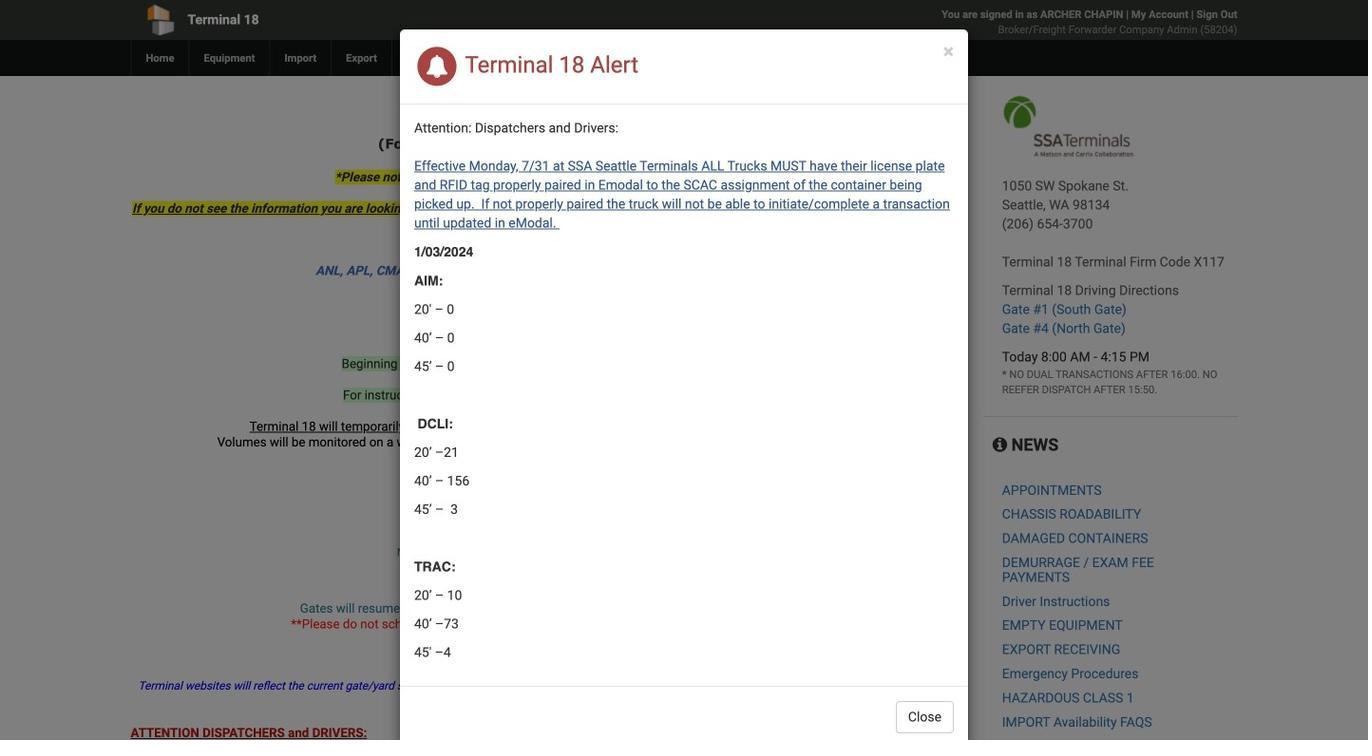 Task type: locate. For each thing, give the bounding box(es) containing it.
info circle image
[[993, 436, 1008, 453]]



Task type: describe. For each thing, give the bounding box(es) containing it.
terminal 18 image
[[1002, 95, 1135, 158]]



Task type: vqa. For each thing, say whether or not it's contained in the screenshot.
Terminal 18 image
yes



